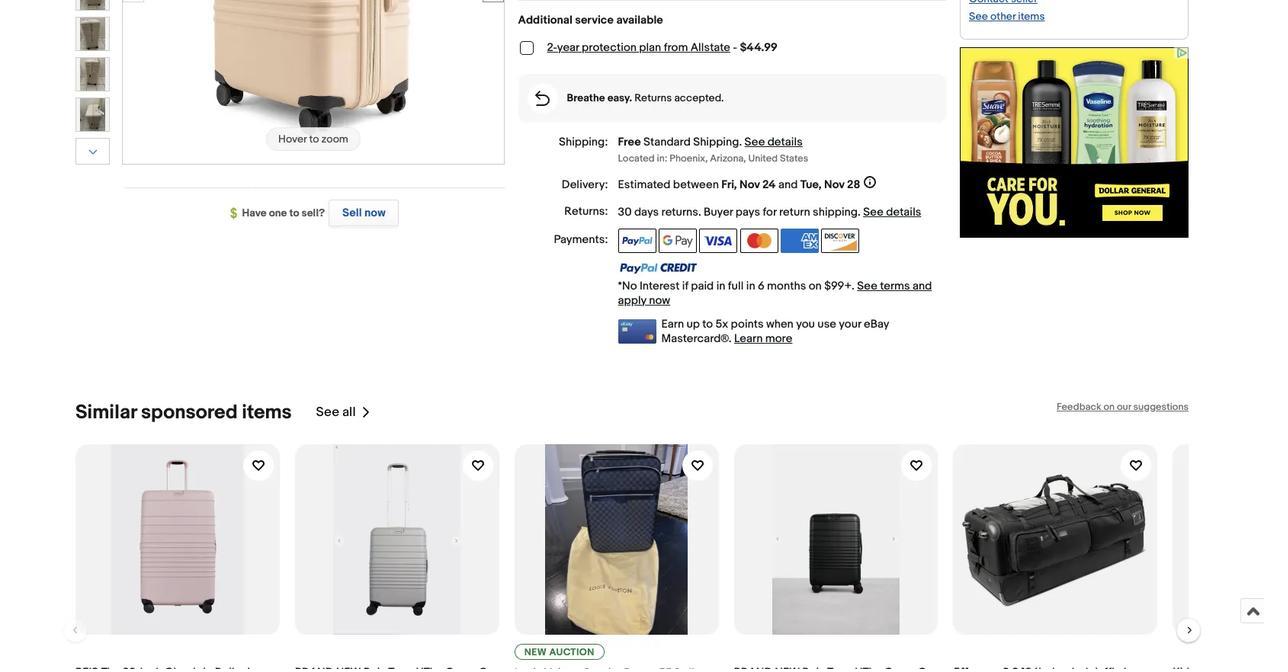 Task type: describe. For each thing, give the bounding box(es) containing it.
picture 5 of 15 image
[[76, 0, 109, 10]]

30 days returns . buyer pays for return shipping . see details
[[618, 205, 922, 219]]

returns
[[662, 205, 699, 219]]

buyer
[[704, 205, 734, 219]]

2 in from the left
[[747, 279, 756, 293]]

payments:
[[554, 232, 608, 247]]

1 horizontal spatial details
[[887, 205, 922, 219]]

located in: phoenix, arizona, united states
[[618, 152, 809, 164]]

1 in from the left
[[717, 279, 726, 293]]

sell?
[[302, 207, 325, 220]]

terms
[[881, 279, 911, 293]]

learn more
[[735, 332, 793, 346]]

easy.
[[608, 92, 633, 105]]

return
[[780, 205, 811, 219]]

0 vertical spatial and
[[779, 177, 798, 192]]

have
[[242, 207, 267, 220]]

on inside main content
[[809, 279, 822, 293]]

pays
[[736, 205, 761, 219]]

ebay
[[864, 317, 890, 332]]

for
[[763, 205, 777, 219]]

use
[[818, 317, 837, 332]]

accepted.
[[675, 92, 725, 105]]

beis the 29-inch check-in roller bag - picture 1 of 15 image
[[187, 0, 440, 162]]

breathe easy. returns accepted.
[[567, 92, 725, 105]]

estimated
[[618, 177, 671, 192]]

fri,
[[722, 177, 738, 192]]

other
[[991, 10, 1016, 23]]

see for other
[[970, 10, 989, 23]]

additional service available
[[518, 13, 664, 27]]

delivery:
[[562, 177, 608, 192]]

available
[[617, 13, 664, 27]]

feedback on our suggestions link
[[1057, 401, 1189, 413]]

main content containing additional service available
[[518, 0, 947, 346]]

when
[[767, 317, 794, 332]]

1 horizontal spatial .
[[740, 135, 743, 150]]

see other items
[[970, 10, 1046, 23]]

learn
[[735, 332, 763, 346]]

earn up to 5x points when you use your ebay mastercard®.
[[662, 317, 890, 346]]

30
[[618, 205, 632, 219]]

28
[[848, 177, 861, 192]]

shipping
[[694, 135, 740, 150]]

have one to sell?
[[242, 207, 325, 220]]

plan
[[640, 40, 662, 55]]

earn
[[662, 317, 684, 332]]

standard
[[644, 135, 691, 150]]

full
[[728, 279, 744, 293]]

new auction
[[525, 647, 595, 659]]

discover image
[[822, 229, 860, 253]]

our
[[1118, 401, 1132, 413]]

*no interest if paid in full in 6 months on $99+.
[[618, 279, 858, 293]]

additional
[[518, 13, 573, 27]]

days
[[635, 205, 659, 219]]

visa image
[[700, 229, 738, 253]]

2-year protection plan from allstate - $44.99
[[547, 40, 778, 55]]

picture 6 of 15 image
[[76, 18, 109, 50]]

protection
[[582, 40, 637, 55]]

items for see other items
[[1019, 10, 1046, 23]]

returns:
[[565, 204, 608, 219]]

see right the shipping
[[864, 205, 884, 219]]

interest
[[640, 279, 680, 293]]

shipping:
[[559, 135, 608, 150]]

states
[[781, 152, 809, 164]]

0 horizontal spatial details
[[768, 135, 803, 150]]

see terms and apply now
[[618, 279, 933, 308]]

see details link for 30 days returns . buyer pays for return shipping . see details
[[864, 205, 922, 219]]

apply
[[618, 293, 647, 308]]

free
[[618, 135, 641, 150]]

allstate
[[691, 40, 731, 55]]

-
[[733, 40, 738, 55]]

shipping
[[813, 205, 858, 219]]

*no
[[618, 279, 638, 293]]

with details__icon image
[[536, 91, 550, 106]]

0 horizontal spatial .
[[699, 205, 702, 219]]



Task type: vqa. For each thing, say whether or not it's contained in the screenshot.
Payments:
yes



Task type: locate. For each thing, give the bounding box(es) containing it.
see left "all"
[[316, 405, 340, 420]]

arizona,
[[711, 152, 747, 164]]

1 nov from the left
[[740, 177, 760, 192]]

american express image
[[781, 229, 819, 253]]

1 horizontal spatial in
[[747, 279, 756, 293]]

6
[[758, 279, 765, 293]]

new auction link
[[515, 444, 719, 670]]

and right 24 at the right top
[[779, 177, 798, 192]]

0 horizontal spatial nov
[[740, 177, 760, 192]]

see for terms
[[858, 279, 878, 293]]

1 vertical spatial on
[[1104, 401, 1116, 413]]

$44.99
[[740, 40, 778, 55]]

0 horizontal spatial items
[[242, 401, 292, 425]]

see up united
[[745, 135, 765, 150]]

0 horizontal spatial and
[[779, 177, 798, 192]]

see other items link
[[970, 10, 1046, 23]]

1 horizontal spatial items
[[1019, 10, 1046, 23]]

to
[[290, 207, 299, 220], [703, 317, 714, 332]]

paid
[[691, 279, 714, 293]]

and inside see terms and apply now
[[913, 279, 933, 293]]

up
[[687, 317, 700, 332]]

suggestions
[[1134, 401, 1189, 413]]

see details link for standard shipping . see details
[[745, 135, 803, 150]]

in left 6
[[747, 279, 756, 293]]

standard shipping . see details
[[644, 135, 803, 150]]

sell
[[343, 206, 362, 220]]

main content
[[518, 0, 947, 346]]

2 nov from the left
[[825, 177, 845, 192]]

see terms and apply now link
[[618, 279, 933, 308]]

see details link
[[745, 135, 803, 150], [864, 205, 922, 219]]

tue,
[[801, 177, 822, 192]]

items left 'see all' text box
[[242, 401, 292, 425]]

items
[[1019, 10, 1046, 23], [242, 401, 292, 425]]

. up the arizona,
[[740, 135, 743, 150]]

google pay image
[[659, 229, 697, 253]]

now inside see terms and apply now
[[649, 293, 671, 308]]

similar
[[76, 401, 137, 425]]

on
[[809, 279, 822, 293], [1104, 401, 1116, 413]]

paypal image
[[618, 229, 657, 253]]

$99+.
[[825, 279, 855, 293]]

and
[[779, 177, 798, 192], [913, 279, 933, 293]]

learn more link
[[735, 332, 793, 346]]

to for up
[[703, 317, 714, 332]]

if
[[683, 279, 689, 293]]

to left 5x
[[703, 317, 714, 332]]

from
[[664, 40, 688, 55]]

nov left 24 at the right top
[[740, 177, 760, 192]]

0 horizontal spatial on
[[809, 279, 822, 293]]

0 horizontal spatial in
[[717, 279, 726, 293]]

0 vertical spatial details
[[768, 135, 803, 150]]

similar sponsored items
[[76, 401, 292, 425]]

feedback on our suggestions
[[1057, 401, 1189, 413]]

see inside see all link
[[316, 405, 340, 420]]

0 vertical spatial see details link
[[745, 135, 803, 150]]

0 horizontal spatial see details link
[[745, 135, 803, 150]]

to inside earn up to 5x points when you use your ebay mastercard®.
[[703, 317, 714, 332]]

0 vertical spatial items
[[1019, 10, 1046, 23]]

1 vertical spatial details
[[887, 205, 922, 219]]

1 vertical spatial to
[[703, 317, 714, 332]]

auction
[[550, 647, 595, 659]]

items right "other"
[[1019, 10, 1046, 23]]

you
[[797, 317, 816, 332]]

nov
[[740, 177, 760, 192], [825, 177, 845, 192]]

to for one
[[290, 207, 299, 220]]

0 horizontal spatial to
[[290, 207, 299, 220]]

1 horizontal spatial to
[[703, 317, 714, 332]]

1 horizontal spatial on
[[1104, 401, 1116, 413]]

dollar sign image
[[230, 208, 242, 220]]

see all
[[316, 405, 356, 420]]

between
[[674, 177, 719, 192]]

details up states
[[768, 135, 803, 150]]

see left terms
[[858, 279, 878, 293]]

. down the '28'
[[858, 205, 861, 219]]

estimated between fri, nov 24 and tue, nov 28
[[618, 177, 861, 192]]

your
[[839, 317, 862, 332]]

see details link right the shipping
[[864, 205, 922, 219]]

nov left the '28'
[[825, 177, 845, 192]]

in:
[[657, 152, 668, 164]]

items for similar sponsored items
[[242, 401, 292, 425]]

and right terms
[[913, 279, 933, 293]]

one
[[269, 207, 287, 220]]

0 vertical spatial on
[[809, 279, 822, 293]]

on left our
[[1104, 401, 1116, 413]]

now up earn
[[649, 293, 671, 308]]

feedback
[[1057, 401, 1102, 413]]

1 vertical spatial and
[[913, 279, 933, 293]]

points
[[731, 317, 764, 332]]

sell now
[[343, 206, 386, 220]]

1 vertical spatial see details link
[[864, 205, 922, 219]]

mastercard®.
[[662, 332, 732, 346]]

0 vertical spatial to
[[290, 207, 299, 220]]

2 horizontal spatial .
[[858, 205, 861, 219]]

5x
[[716, 317, 729, 332]]

see inside see terms and apply now
[[858, 279, 878, 293]]

service
[[575, 13, 614, 27]]

see all link
[[316, 401, 371, 425]]

all
[[343, 405, 356, 420]]

1 horizontal spatial see details link
[[864, 205, 922, 219]]

master card image
[[741, 229, 779, 253]]

phoenix,
[[670, 152, 708, 164]]

ebay mastercard image
[[618, 319, 657, 344]]

located
[[618, 152, 655, 164]]

year
[[558, 40, 580, 55]]

new
[[525, 647, 547, 659]]

details right the shipping
[[887, 205, 922, 219]]

months
[[768, 279, 807, 293]]

on left the $99+.
[[809, 279, 822, 293]]

.
[[740, 135, 743, 150], [699, 205, 702, 219], [858, 205, 861, 219]]

picture 8 of 15 image
[[76, 98, 109, 131]]

returns
[[635, 92, 672, 105]]

see left "other"
[[970, 10, 989, 23]]

more
[[766, 332, 793, 346]]

1 horizontal spatial now
[[649, 293, 671, 308]]

See all text field
[[316, 405, 356, 420]]

united
[[749, 152, 778, 164]]

. left buyer
[[699, 205, 702, 219]]

breathe
[[567, 92, 605, 105]]

details
[[768, 135, 803, 150], [887, 205, 922, 219]]

2-
[[547, 40, 558, 55]]

to right "one"
[[290, 207, 299, 220]]

see for all
[[316, 405, 340, 420]]

sponsored
[[141, 401, 238, 425]]

see
[[970, 10, 989, 23], [745, 135, 765, 150], [864, 205, 884, 219], [858, 279, 878, 293], [316, 405, 340, 420]]

in left the full
[[717, 279, 726, 293]]

1 horizontal spatial and
[[913, 279, 933, 293]]

picture 7 of 15 image
[[76, 58, 109, 91]]

see details link up united
[[745, 135, 803, 150]]

0 vertical spatial now
[[365, 206, 386, 220]]

1 vertical spatial items
[[242, 401, 292, 425]]

1 vertical spatial now
[[649, 293, 671, 308]]

advertisement region
[[961, 47, 1189, 238]]

sell now link
[[325, 200, 399, 227]]

paypal credit image
[[618, 262, 698, 274]]

1 horizontal spatial nov
[[825, 177, 845, 192]]

now right sell
[[365, 206, 386, 220]]

0 horizontal spatial now
[[365, 206, 386, 220]]

24
[[763, 177, 776, 192]]

in
[[717, 279, 726, 293], [747, 279, 756, 293]]



